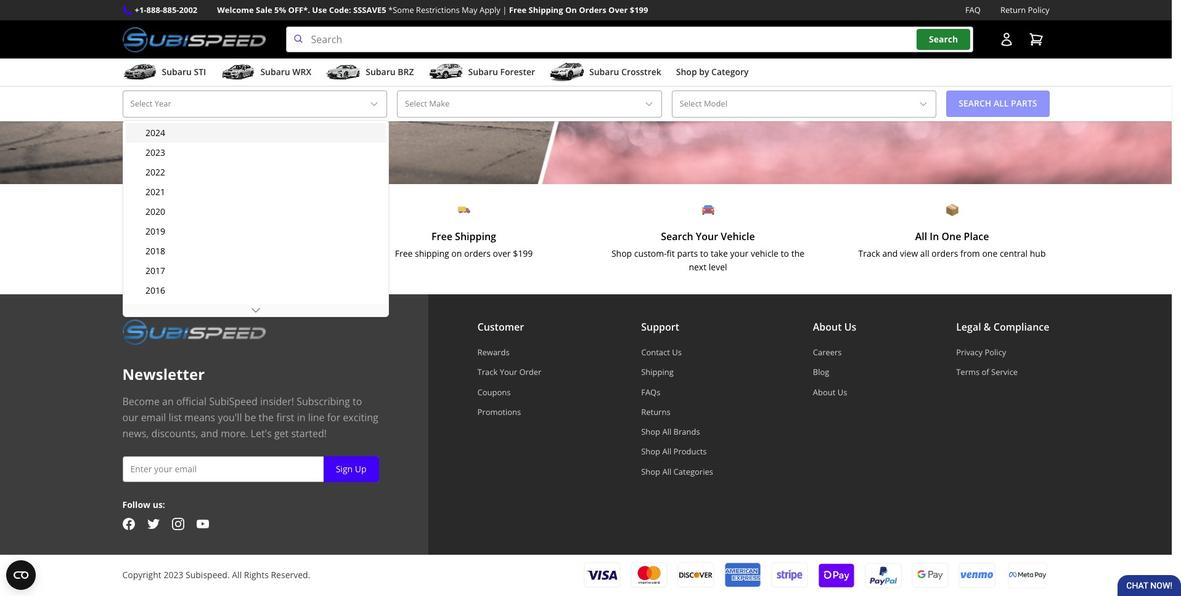 Task type: locate. For each thing, give the bounding box(es) containing it.
1 orders from the left
[[464, 248, 491, 259]]

1 horizontal spatial track
[[859, 248, 880, 259]]

be
[[245, 411, 256, 425]]

vehicle
[[751, 248, 779, 259]]

2 vertical spatial us
[[838, 387, 847, 398]]

shipping up on
[[455, 230, 496, 243]]

us for about us link
[[838, 387, 847, 398]]

shop down 'returns'
[[641, 427, 660, 438]]

account
[[712, 72, 746, 84]]

shop all products link
[[641, 447, 713, 458]]

2023 right copyright
[[164, 570, 183, 582]]

1 horizontal spatial search
[[929, 34, 958, 45]]

group
[[126, 123, 386, 597]]

forgot your password? log in
[[595, 11, 722, 54]]

1 vertical spatial in
[[297, 411, 306, 425]]

get exclusive offers and rewards every time you shop! plus, explore other ways to earn
[[123, 248, 316, 273]]

search for search your vehicle shop custom-fit parts to take your vehicle to the next level
[[661, 230, 693, 243]]

orders inside free shipping free shipping on orders over $199
[[464, 248, 491, 259]]

an right create
[[699, 72, 710, 84]]

from
[[961, 248, 980, 259]]

free up "shipping"
[[432, 230, 453, 243]]

search input field
[[286, 27, 973, 52]]

log in button
[[595, 31, 821, 64]]

shipping down 'contact'
[[641, 367, 674, 378]]

an inside "create an account" link
[[699, 72, 710, 84]]

0 vertical spatial search
[[929, 34, 958, 45]]

0 horizontal spatial track
[[478, 367, 498, 378]]

orders right on
[[464, 248, 491, 259]]

1 vertical spatial shipping
[[455, 230, 496, 243]]

0 horizontal spatial the
[[259, 411, 274, 425]]

in left line
[[297, 411, 306, 425]]

means
[[184, 411, 215, 425]]

track your order
[[478, 367, 542, 378]]

rights
[[244, 570, 269, 582]]

to up exciting on the bottom left of the page
[[353, 395, 362, 409]]

the inside become an official subispeed insider! subscribing to our email list means you'll be the first in line for exciting news, discounts, and more. let's get started!
[[259, 411, 274, 425]]

orders
[[579, 4, 607, 15]]

shipping left on
[[529, 4, 563, 15]]

all inside all in one place track and view all orders from one central hub
[[915, 230, 927, 243]]

us for contact us link
[[672, 347, 682, 358]]

1 vertical spatial $199
[[513, 248, 533, 259]]

and down means on the bottom left of the page
[[201, 427, 218, 441]]

over
[[609, 4, 628, 15]]

list
[[169, 411, 182, 425]]

an inside become an official subispeed insider! subscribing to our email list means you'll be the first in line for exciting news, discounts, and more. let's get started!
[[162, 395, 174, 409]]

shop down shop all brands
[[641, 447, 660, 458]]

your
[[624, 11, 643, 23], [730, 248, 749, 259]]

0 horizontal spatial $199
[[513, 248, 533, 259]]

create
[[669, 72, 697, 84]]

to down the every
[[268, 262, 276, 273]]

all down shop all brands
[[662, 447, 672, 458]]

1 vertical spatial an
[[162, 395, 174, 409]]

group inside list box
[[126, 123, 386, 597]]

and left view
[[883, 248, 898, 259]]

1 vertical spatial about us
[[813, 387, 847, 398]]

your inside search your vehicle shop custom-fit parts to take your vehicle to the next level
[[696, 230, 718, 243]]

1 vertical spatial policy
[[985, 347, 1006, 358]]

list box containing 2024
[[123, 120, 389, 597]]

0 horizontal spatial shipping
[[455, 230, 496, 243]]

brands
[[674, 427, 700, 438]]

one
[[942, 230, 962, 243]]

terms of service
[[956, 367, 1018, 378]]

1 horizontal spatial your
[[696, 230, 718, 243]]

welcome
[[217, 4, 254, 15]]

orders down one
[[932, 248, 958, 259]]

subscribing
[[297, 395, 350, 409]]

an for become
[[162, 395, 174, 409]]

0 vertical spatial 2023
[[146, 147, 165, 158]]

time
[[281, 248, 299, 259]]

0 vertical spatial us
[[845, 321, 857, 334]]

2016
[[146, 285, 165, 297]]

2 vertical spatial shipping
[[641, 367, 674, 378]]

1 vertical spatial your
[[730, 248, 749, 259]]

1 horizontal spatial shipping
[[529, 4, 563, 15]]

2019
[[146, 226, 165, 237]]

legal & compliance
[[956, 321, 1050, 334]]

in inside become an official subispeed insider! subscribing to our email list means you'll be the first in line for exciting news, discounts, and more. let's get started!
[[297, 411, 306, 425]]

search inside search your vehicle shop custom-fit parts to take your vehicle to the next level
[[661, 230, 693, 243]]

about us up careers link
[[813, 321, 857, 334]]

0 horizontal spatial policy
[[985, 347, 1006, 358]]

your inside forgot your password? log in
[[624, 11, 643, 23]]

0 vertical spatial about
[[813, 321, 842, 334]]

return
[[1001, 4, 1026, 15]]

option
[[126, 301, 386, 321]]

parts
[[677, 248, 698, 259]]

all down shop all products
[[662, 466, 672, 478]]

an up list
[[162, 395, 174, 409]]

all for brands
[[662, 427, 672, 438]]

privacy policy
[[956, 347, 1006, 358]]

us up careers link
[[845, 321, 857, 334]]

0 vertical spatial in
[[713, 41, 722, 54]]

1 about us from the top
[[813, 321, 857, 334]]

faqs
[[641, 387, 661, 398]]

to inside become an official subispeed insider! subscribing to our email list means you'll be the first in line for exciting news, discounts, and more. let's get started!
[[353, 395, 362, 409]]

about
[[813, 321, 842, 334], [813, 387, 836, 398]]

shop all products
[[641, 447, 707, 458]]

1 vertical spatial the
[[259, 411, 274, 425]]

us down blog link
[[838, 387, 847, 398]]

to right vehicle
[[781, 248, 789, 259]]

0 vertical spatial shipping
[[529, 4, 563, 15]]

track left view
[[859, 248, 880, 259]]

0 vertical spatial your
[[696, 230, 718, 243]]

0 vertical spatial policy
[[1028, 4, 1050, 15]]

news,
[[122, 427, 149, 441]]

0 vertical spatial track
[[859, 248, 880, 259]]

in
[[713, 41, 722, 54], [297, 411, 306, 425]]

$199
[[630, 4, 648, 15], [513, 248, 533, 259]]

0 vertical spatial your
[[624, 11, 643, 23]]

0 vertical spatial free
[[509, 4, 527, 15]]

0 vertical spatial $199
[[630, 4, 648, 15]]

0 horizontal spatial an
[[162, 395, 174, 409]]

shipping link
[[641, 367, 713, 378]]

0 horizontal spatial in
[[297, 411, 306, 425]]

all left brands
[[662, 427, 672, 438]]

to
[[700, 248, 709, 259], [781, 248, 789, 259], [268, 262, 276, 273], [353, 395, 362, 409]]

track down rewards
[[478, 367, 498, 378]]

1 horizontal spatial orders
[[932, 248, 958, 259]]

you
[[301, 248, 316, 259]]

earn
[[278, 262, 297, 273]]

1 horizontal spatial an
[[699, 72, 710, 84]]

search button
[[917, 29, 971, 50]]

0 vertical spatial the
[[791, 248, 805, 259]]

your up search input field
[[624, 11, 643, 23]]

first
[[276, 411, 294, 425]]

about us
[[813, 321, 857, 334], [813, 387, 847, 398]]

5%
[[274, 4, 286, 15]]

sign
[[336, 464, 353, 475]]

0 horizontal spatial your
[[624, 11, 643, 23]]

view
[[900, 248, 918, 259]]

insider!
[[260, 395, 294, 409]]

+1-
[[135, 4, 146, 15]]

about down blog
[[813, 387, 836, 398]]

search inside button
[[929, 34, 958, 45]]

all left in
[[915, 230, 927, 243]]

free left "shipping"
[[395, 248, 413, 259]]

your up the take
[[696, 230, 718, 243]]

copyright 2023 subispeed. all rights reserved.
[[122, 570, 310, 582]]

and inside become an official subispeed insider! subscribing to our email list means you'll be the first in line for exciting news, discounts, and more. let's get started!
[[201, 427, 218, 441]]

contact us
[[641, 347, 682, 358]]

+1-888-885-2002 link
[[135, 4, 197, 17]]

885-
[[163, 4, 179, 15]]

0 vertical spatial an
[[699, 72, 710, 84]]

2023 up 2022
[[146, 147, 165, 158]]

and up explore
[[204, 248, 220, 259]]

free right |
[[509, 4, 527, 15]]

shop down shop all products
[[641, 466, 660, 478]]

1 vertical spatial your
[[500, 367, 517, 378]]

return policy link
[[1001, 4, 1050, 17]]

2 vertical spatial free
[[395, 248, 413, 259]]

Password password field
[[595, 0, 821, 4]]

shop all brands link
[[641, 427, 713, 438]]

track
[[859, 248, 880, 259], [478, 367, 498, 378]]

1 horizontal spatial $199
[[630, 4, 648, 15]]

0 horizontal spatial orders
[[464, 248, 491, 259]]

one
[[982, 248, 998, 259]]

1 vertical spatial search
[[661, 230, 693, 243]]

1 vertical spatial us
[[672, 347, 682, 358]]

2 orders from the left
[[932, 248, 958, 259]]

policy up terms of service link
[[985, 347, 1006, 358]]

forgot your password? link
[[595, 11, 821, 23]]

your down rewards link
[[500, 367, 517, 378]]

and
[[204, 248, 220, 259], [883, 248, 898, 259], [201, 427, 218, 441]]

in right log
[[713, 41, 722, 54]]

the right be
[[259, 411, 274, 425]]

promotions link
[[478, 407, 542, 418]]

1 vertical spatial free
[[432, 230, 453, 243]]

free shipping free shipping on orders over $199
[[395, 230, 533, 259]]

option inside list box
[[126, 301, 386, 321]]

1 horizontal spatial policy
[[1028, 4, 1050, 15]]

the right vehicle
[[791, 248, 805, 259]]

on
[[452, 248, 462, 259]]

an for create
[[699, 72, 710, 84]]

2 about from the top
[[813, 387, 836, 398]]

your inside search your vehicle shop custom-fit parts to take your vehicle to the next level
[[730, 248, 749, 259]]

888-
[[146, 4, 163, 15]]

of
[[982, 367, 989, 378]]

list box
[[123, 120, 389, 597]]

0 vertical spatial about us
[[813, 321, 857, 334]]

shop left custom-
[[612, 248, 632, 259]]

search your vehicle shop custom-fit parts to take your vehicle to the next level
[[612, 230, 805, 273]]

1 horizontal spatial in
[[713, 41, 722, 54]]

more.
[[221, 427, 248, 441]]

2023 inside group
[[146, 147, 165, 158]]

blog link
[[813, 367, 857, 378]]

0 horizontal spatial your
[[500, 367, 517, 378]]

create an account
[[669, 72, 746, 84]]

about us down blog link
[[813, 387, 847, 398]]

group containing 2024
[[126, 123, 386, 597]]

2 horizontal spatial shipping
[[641, 367, 674, 378]]

0 horizontal spatial search
[[661, 230, 693, 243]]

newsletter
[[122, 364, 205, 385]]

over
[[493, 248, 511, 259]]

us up shipping link
[[672, 347, 682, 358]]

1 horizontal spatial the
[[791, 248, 805, 259]]

1 vertical spatial about
[[813, 387, 836, 398]]

get
[[123, 248, 138, 259]]

your down the vehicle
[[730, 248, 749, 259]]

1 horizontal spatial your
[[730, 248, 749, 259]]

returns
[[641, 407, 671, 418]]

about up careers
[[813, 321, 842, 334]]

2 horizontal spatial free
[[509, 4, 527, 15]]

Enter your email text field
[[122, 457, 379, 483]]

policy right return
[[1028, 4, 1050, 15]]

take
[[711, 248, 728, 259]]

your for track
[[500, 367, 517, 378]]



Task type: vqa. For each thing, say whether or not it's contained in the screenshot.
by inside the dropdown button
no



Task type: describe. For each thing, give the bounding box(es) containing it.
terms
[[956, 367, 980, 378]]

all left rights
[[232, 570, 242, 582]]

off*.
[[288, 4, 310, 15]]

privacy
[[956, 347, 983, 358]]

2022
[[146, 166, 165, 178]]

orders inside all in one place track and view all orders from one central hub
[[932, 248, 958, 259]]

the inside search your vehicle shop custom-fit parts to take your vehicle to the next level
[[791, 248, 805, 259]]

central
[[1000, 248, 1028, 259]]

legal
[[956, 321, 981, 334]]

contact
[[641, 347, 670, 358]]

shop all categories link
[[641, 466, 713, 478]]

rewards
[[478, 347, 510, 358]]

faq link
[[965, 4, 981, 17]]

track your order link
[[478, 367, 542, 378]]

fit
[[667, 248, 675, 259]]

2 about us from the top
[[813, 387, 847, 398]]

other
[[221, 262, 243, 273]]

may
[[462, 4, 478, 15]]

log
[[693, 41, 710, 54]]

exclusive
[[140, 248, 176, 259]]

all in one place track and view all orders from one central hub
[[859, 230, 1046, 259]]

policy for return policy
[[1028, 4, 1050, 15]]

1 horizontal spatial free
[[432, 230, 453, 243]]

next
[[689, 262, 707, 273]]

line
[[308, 411, 325, 425]]

vehicle
[[721, 230, 755, 243]]

discounts,
[[151, 427, 198, 441]]

promotions
[[478, 407, 521, 418]]

1 vertical spatial track
[[478, 367, 498, 378]]

&
[[984, 321, 991, 334]]

to left the take
[[700, 248, 709, 259]]

faq
[[965, 4, 981, 15]]

0 horizontal spatial free
[[395, 248, 413, 259]]

open widget image
[[6, 561, 36, 591]]

about us link
[[813, 387, 857, 398]]

2018
[[146, 245, 165, 257]]

2024
[[146, 127, 165, 139]]

blog
[[813, 367, 829, 378]]

policy for privacy policy
[[985, 347, 1006, 358]]

shop inside search your vehicle shop custom-fit parts to take your vehicle to the next level
[[612, 248, 632, 259]]

shipping inside free shipping free shipping on orders over $199
[[455, 230, 496, 243]]

plus,
[[167, 262, 186, 273]]

shop for shop all categories
[[641, 466, 660, 478]]

shop for shop all products
[[641, 447, 660, 458]]

all for products
[[662, 447, 672, 458]]

become
[[122, 395, 160, 409]]

1 about from the top
[[813, 321, 842, 334]]

official
[[176, 395, 207, 409]]

rewards link
[[478, 347, 542, 358]]

and inside all in one place track and view all orders from one central hub
[[883, 248, 898, 259]]

exciting
[[343, 411, 378, 425]]

forgot
[[595, 11, 622, 23]]

terms of service link
[[956, 367, 1050, 378]]

apply
[[480, 4, 501, 15]]

your for search
[[696, 230, 718, 243]]

you'll
[[218, 411, 242, 425]]

shop all categories
[[641, 466, 713, 478]]

in inside forgot your password? log in
[[713, 41, 722, 54]]

return policy
[[1001, 4, 1050, 15]]

categories
[[674, 466, 713, 478]]

coupons
[[478, 387, 511, 398]]

*some restrictions may apply | free shipping on orders over $199
[[388, 4, 648, 15]]

code:
[[329, 4, 351, 15]]

service
[[992, 367, 1018, 378]]

copyright
[[122, 570, 161, 582]]

sign up button
[[324, 457, 379, 483]]

returns link
[[641, 407, 713, 418]]

offers
[[179, 248, 202, 259]]

search for search
[[929, 34, 958, 45]]

ways
[[245, 262, 265, 273]]

2020
[[146, 206, 165, 218]]

up
[[355, 464, 367, 475]]

password?
[[645, 11, 689, 23]]

become an official subispeed insider! subscribing to our email list means you'll be the first in line for exciting news, discounts, and more. let's get started!
[[122, 395, 378, 441]]

shop for shop all brands
[[641, 427, 660, 438]]

create an account link
[[669, 72, 746, 84]]

welcome sale 5% off*. use code: sssave5
[[217, 4, 386, 15]]

*some
[[388, 4, 414, 15]]

2017
[[146, 265, 165, 277]]

to inside get exclusive offers and rewards every time you shop! plus, explore other ways to earn
[[268, 262, 276, 273]]

follow us:
[[122, 499, 165, 511]]

hub
[[1030, 248, 1046, 259]]

2021
[[146, 186, 165, 198]]

subispeed.
[[186, 570, 230, 582]]

on
[[565, 4, 577, 15]]

+1-888-885-2002
[[135, 4, 197, 15]]

restrictions
[[416, 4, 460, 15]]

every
[[257, 248, 279, 259]]

started!
[[291, 427, 327, 441]]

careers
[[813, 347, 842, 358]]

privacy policy link
[[956, 347, 1050, 358]]

1 vertical spatial 2023
[[164, 570, 183, 582]]

track inside all in one place track and view all orders from one central hub
[[859, 248, 880, 259]]

compliance
[[994, 321, 1050, 334]]

faqs link
[[641, 387, 713, 398]]

in
[[930, 230, 939, 243]]

$199 inside free shipping free shipping on orders over $199
[[513, 248, 533, 259]]

us:
[[153, 499, 165, 511]]

follow
[[122, 499, 150, 511]]

all for categories
[[662, 466, 672, 478]]

and inside get exclusive offers and rewards every time you shop! plus, explore other ways to earn
[[204, 248, 220, 259]]



